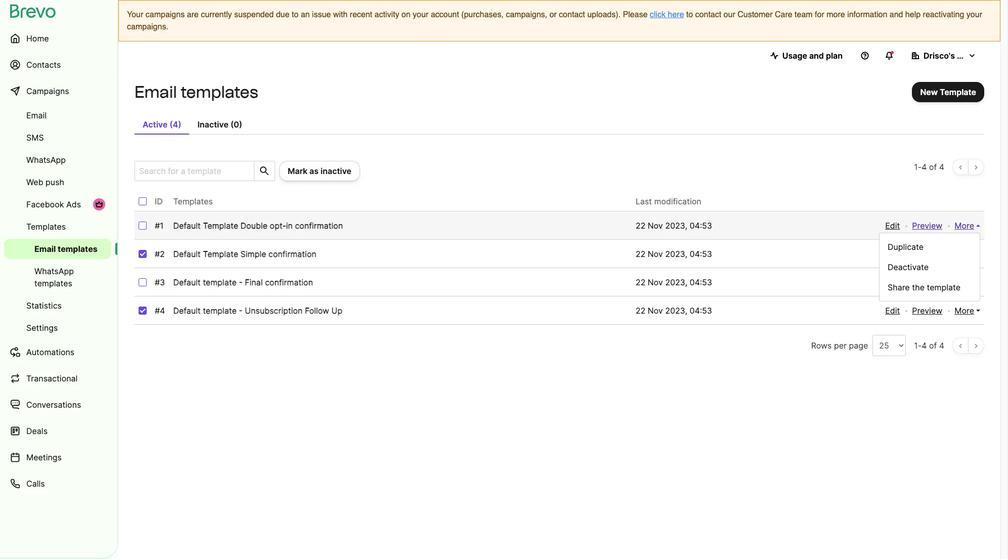 Task type: describe. For each thing, give the bounding box(es) containing it.
left___rvooi image
[[95, 200, 103, 208]]

edit for follow
[[886, 306, 900, 316]]

preview link for in
[[912, 220, 943, 232]]

) for active ( 4 )
[[178, 119, 181, 130]]

as
[[310, 166, 319, 176]]

contacts link
[[4, 53, 111, 77]]

1 vertical spatial email
[[26, 110, 47, 120]]

2 preview link from the top
[[912, 248, 943, 260]]

automations
[[26, 347, 74, 357]]

usage and plan button
[[762, 46, 851, 66]]

edit link for follow
[[886, 305, 900, 317]]

04:53 for in
[[690, 221, 712, 231]]

mark
[[288, 166, 308, 176]]

# for 3
[[155, 277, 160, 287]]

2 22 from the top
[[636, 249, 646, 259]]

conversations link
[[4, 393, 111, 417]]

04:53 for follow
[[690, 306, 712, 316]]

2 04:53 from the top
[[690, 249, 712, 259]]

facebook
[[26, 199, 64, 209]]

rows per page
[[811, 341, 868, 351]]

whatsapp link
[[4, 150, 111, 170]]

the
[[912, 282, 925, 292]]

# 4
[[155, 306, 165, 316]]

your campaigns are currently suspended due to an issue with recent activity on your account (purchases, campaigns, or contact uploads). please click here
[[127, 10, 684, 19]]

drisco's
[[924, 51, 955, 61]]

default template simple confirmation
[[173, 249, 317, 259]]

2 vertical spatial email
[[34, 244, 56, 254]]

# for 1
[[155, 221, 160, 231]]

drinks
[[957, 51, 983, 61]]

web push
[[26, 177, 64, 187]]

share the template link
[[880, 277, 980, 298]]

with
[[333, 10, 348, 19]]

# 3
[[155, 277, 165, 287]]

suspended
[[234, 10, 274, 19]]

are
[[187, 10, 199, 19]]

default template - unsubscription follow up link
[[173, 306, 343, 316]]

) for inactive ( 0 )
[[239, 119, 242, 130]]

active ( 4 )
[[143, 119, 181, 130]]

nov for confirmation
[[648, 277, 663, 287]]

calls link
[[4, 472, 111, 496]]

default template double opt-in confirmation
[[173, 221, 343, 231]]

campaigns link
[[4, 79, 111, 103]]

email link
[[4, 105, 111, 125]]

rows
[[811, 341, 832, 351]]

edit for in
[[886, 221, 900, 231]]

conversations
[[26, 400, 81, 410]]

more
[[827, 10, 845, 19]]

contact inside the to contact our customer care team for more information and help reactivating your campaigns.
[[696, 10, 722, 19]]

( for 4
[[170, 119, 173, 130]]

2 2023, from the top
[[665, 249, 688, 259]]

templates for the whatsapp templates link
[[34, 278, 72, 288]]

web push link
[[4, 172, 111, 192]]

0 vertical spatial email templates
[[135, 82, 258, 102]]

email templates link
[[4, 239, 111, 259]]

1 1 - 4 of 4 from the top
[[914, 162, 945, 172]]

facebook ads
[[26, 199, 81, 209]]

uploads).
[[588, 10, 621, 19]]

your
[[127, 10, 143, 19]]

22 nov 2023, 04:53 for follow
[[636, 306, 712, 316]]

in
[[286, 221, 293, 231]]

whatsapp for whatsapp
[[26, 155, 66, 165]]

push
[[46, 177, 64, 187]]

sms
[[26, 133, 44, 143]]

# for 4
[[155, 306, 160, 316]]

new template
[[921, 87, 977, 97]]

default template double opt-in confirmation link
[[173, 221, 343, 231]]

our
[[724, 10, 736, 19]]

last modification
[[636, 196, 702, 206]]

default template simple confirmation link
[[173, 249, 317, 259]]

0
[[234, 119, 239, 130]]

1 vertical spatial 1
[[160, 221, 164, 231]]

nov for follow
[[648, 306, 663, 316]]

care
[[775, 10, 793, 19]]

opt-
[[270, 221, 286, 231]]

2023, for in
[[665, 221, 688, 231]]

mark as inactive
[[288, 166, 352, 176]]

2 vertical spatial confirmation
[[265, 277, 313, 287]]

3
[[160, 277, 165, 287]]

campaigns
[[26, 86, 69, 96]]

unsubscription
[[245, 306, 303, 316]]

default for default template simple confirmation
[[173, 249, 201, 259]]

drisco's drinks
[[924, 51, 983, 61]]

default template - unsubscription follow up
[[173, 306, 343, 316]]

meetings
[[26, 452, 62, 462]]

0 vertical spatial email
[[135, 82, 177, 102]]

page
[[849, 341, 868, 351]]

1 of from the top
[[929, 162, 937, 172]]

campaigns.
[[127, 22, 168, 31]]

settings
[[26, 323, 58, 333]]

to contact our customer care team for more information and help reactivating your campaigns.
[[127, 10, 983, 31]]

templates for email templates link
[[58, 244, 98, 254]]

22 for follow
[[636, 306, 646, 316]]

active
[[143, 119, 168, 130]]

home link
[[4, 26, 111, 51]]

template for default template simple confirmation
[[203, 249, 238, 259]]

22 for in
[[636, 221, 646, 231]]

edit for confirmation
[[886, 277, 900, 287]]

22 for confirmation
[[636, 277, 646, 287]]

preview for in
[[912, 221, 943, 231]]

modification
[[654, 196, 702, 206]]

nov for in
[[648, 221, 663, 231]]

settings link
[[4, 318, 111, 338]]

ads
[[66, 199, 81, 209]]

1 more from the top
[[955, 221, 975, 231]]

statistics
[[26, 301, 62, 311]]

deactivate
[[888, 262, 929, 272]]

2 nov from the top
[[648, 249, 663, 259]]

deals
[[26, 426, 48, 436]]

per
[[834, 341, 847, 351]]

default template - final confirmation
[[173, 277, 313, 287]]

up
[[332, 306, 343, 316]]



Task type: locate. For each thing, give the bounding box(es) containing it.
usage
[[783, 51, 808, 61]]

information
[[848, 10, 888, 19]]

edit link down 'deactivate'
[[886, 276, 900, 288]]

team
[[795, 10, 813, 19]]

edit
[[886, 221, 900, 231], [886, 249, 900, 259], [886, 277, 900, 287], [886, 306, 900, 316]]

confirmation up unsubscription
[[265, 277, 313, 287]]

duplicate
[[888, 242, 924, 252]]

1 nov from the top
[[648, 221, 663, 231]]

contacts
[[26, 60, 61, 70]]

1 - 4 of 4
[[914, 162, 945, 172], [914, 341, 945, 351]]

confirmation
[[295, 221, 343, 231], [269, 249, 317, 259], [265, 277, 313, 287]]

more for default template - unsubscription follow up
[[955, 306, 975, 316]]

more button for default template - unsubscription follow up
[[955, 305, 981, 317]]

mark as inactive button
[[279, 161, 360, 181]]

deals link
[[4, 419, 111, 443]]

Campaign name search field
[[135, 161, 250, 181]]

4 nov from the top
[[648, 306, 663, 316]]

whatsapp templates
[[34, 266, 74, 288]]

an
[[301, 10, 310, 19]]

# 1
[[155, 221, 164, 231]]

1 preview from the top
[[912, 221, 943, 231]]

default right '# 1'
[[173, 221, 201, 231]]

0 horizontal spatial (
[[170, 119, 173, 130]]

#
[[155, 221, 160, 231], [155, 249, 160, 259], [155, 277, 160, 287], [155, 306, 160, 316]]

meetings link
[[4, 445, 111, 470]]

plan
[[826, 51, 843, 61]]

and left plan
[[810, 51, 824, 61]]

preview up 'deactivate'
[[912, 249, 943, 259]]

1 vertical spatial and
[[810, 51, 824, 61]]

2 vertical spatial templates
[[34, 278, 72, 288]]

click
[[650, 10, 666, 19]]

1 vertical spatial email templates
[[34, 244, 98, 254]]

1 horizontal spatial )
[[239, 119, 242, 130]]

transactional link
[[4, 366, 111, 391]]

contact right or
[[559, 10, 585, 19]]

3 22 nov 2023, 04:53 from the top
[[636, 277, 712, 287]]

3 more button from the top
[[955, 305, 981, 317]]

1 vertical spatial whatsapp
[[34, 266, 74, 276]]

2 contact from the left
[[696, 10, 722, 19]]

default
[[173, 221, 201, 231], [173, 249, 201, 259], [173, 277, 201, 287], [173, 306, 201, 316]]

deactivate link
[[880, 257, 980, 277]]

to left an
[[292, 10, 299, 19]]

( right active
[[170, 119, 173, 130]]

4
[[173, 119, 178, 130], [922, 162, 927, 172], [939, 162, 945, 172], [160, 306, 165, 316], [922, 341, 927, 351], [939, 341, 945, 351]]

0 vertical spatial more button
[[955, 220, 981, 232]]

2023, for confirmation
[[665, 277, 688, 287]]

your right on
[[413, 10, 429, 19]]

whatsapp for whatsapp templates
[[34, 266, 74, 276]]

1 22 from the top
[[636, 221, 646, 231]]

email templates down templates link
[[34, 244, 98, 254]]

4 default from the top
[[173, 306, 201, 316]]

# down id
[[155, 221, 160, 231]]

currently
[[201, 10, 232, 19]]

preview link
[[912, 220, 943, 232], [912, 248, 943, 260], [912, 276, 943, 288], [912, 305, 943, 317]]

default right '# 4'
[[173, 306, 201, 316]]

template inside button
[[940, 87, 977, 97]]

1 vertical spatial more
[[955, 277, 975, 287]]

1 vertical spatial 1 - 4 of 4
[[914, 341, 945, 351]]

2023, for follow
[[665, 306, 688, 316]]

22 nov 2023, 04:53 for confirmation
[[636, 277, 712, 287]]

last
[[636, 196, 652, 206]]

templates down "facebook"
[[26, 222, 66, 232]]

to right here
[[687, 10, 693, 19]]

1 # from the top
[[155, 221, 160, 231]]

preview link up duplicate link on the right of the page
[[912, 220, 943, 232]]

preview for confirmation
[[912, 277, 943, 287]]

whatsapp templates link
[[4, 261, 111, 293]]

default template - final confirmation link
[[173, 277, 313, 287]]

more button up duplicate link on the right of the page
[[955, 220, 981, 232]]

more for default template - final confirmation
[[955, 277, 975, 287]]

2 more from the top
[[955, 277, 975, 287]]

) right inactive
[[239, 119, 242, 130]]

your right reactivating
[[967, 10, 983, 19]]

more down share the template link
[[955, 306, 975, 316]]

1 vertical spatial template
[[203, 221, 238, 231]]

2 vertical spatial template
[[203, 249, 238, 259]]

template for new template
[[940, 87, 977, 97]]

whatsapp down email templates link
[[34, 266, 74, 276]]

contact left our
[[696, 10, 722, 19]]

follow
[[305, 306, 329, 316]]

2 preview from the top
[[912, 249, 943, 259]]

transactional
[[26, 373, 78, 384]]

and left the help
[[890, 10, 903, 19]]

1 to from the left
[[292, 10, 299, 19]]

1 your from the left
[[413, 10, 429, 19]]

1 04:53 from the top
[[690, 221, 712, 231]]

1 edit from the top
[[886, 221, 900, 231]]

confirmation right 'in'
[[295, 221, 343, 231]]

inactive
[[321, 166, 352, 176]]

3 nov from the top
[[648, 277, 663, 287]]

2 vertical spatial more
[[955, 306, 975, 316]]

email down templates link
[[34, 244, 56, 254]]

1 default from the top
[[173, 221, 201, 231]]

activity
[[375, 10, 399, 19]]

automations link
[[4, 340, 111, 364]]

id
[[155, 196, 163, 206]]

3 04:53 from the top
[[690, 277, 712, 287]]

4 04:53 from the top
[[690, 306, 712, 316]]

4 22 nov 2023, 04:53 from the top
[[636, 306, 712, 316]]

3 edit from the top
[[886, 277, 900, 287]]

1 2023, from the top
[[665, 221, 688, 231]]

template left simple
[[203, 249, 238, 259]]

preview link for follow
[[912, 305, 943, 317]]

3 # from the top
[[155, 277, 160, 287]]

edit up 'deactivate'
[[886, 249, 900, 259]]

template right new
[[940, 87, 977, 97]]

template down deactivate link
[[927, 282, 961, 292]]

preview
[[912, 221, 943, 231], [912, 249, 943, 259], [912, 277, 943, 287], [912, 306, 943, 316]]

here
[[668, 10, 684, 19]]

1 horizontal spatial your
[[967, 10, 983, 19]]

22
[[636, 221, 646, 231], [636, 249, 646, 259], [636, 277, 646, 287], [636, 306, 646, 316]]

edit link down share
[[886, 305, 900, 317]]

# for 2
[[155, 249, 160, 259]]

1 22 nov 2023, 04:53 from the top
[[636, 221, 712, 231]]

campaigns,
[[506, 10, 547, 19]]

default right 2
[[173, 249, 201, 259]]

3 edit link from the top
[[886, 276, 900, 288]]

preview link for confirmation
[[912, 276, 943, 288]]

edit link
[[886, 220, 900, 232], [886, 248, 900, 260], [886, 276, 900, 288], [886, 305, 900, 317]]

sms link
[[4, 128, 111, 148]]

edit down share
[[886, 306, 900, 316]]

edit up duplicate
[[886, 221, 900, 231]]

) right active
[[178, 119, 181, 130]]

0 vertical spatial more
[[955, 221, 975, 231]]

preview link down 'deactivate'
[[912, 276, 943, 288]]

1 vertical spatial templates
[[26, 222, 66, 232]]

4 edit link from the top
[[886, 305, 900, 317]]

0 vertical spatial confirmation
[[295, 221, 343, 231]]

and
[[890, 10, 903, 19], [810, 51, 824, 61]]

on
[[402, 10, 411, 19]]

0 horizontal spatial )
[[178, 119, 181, 130]]

( for 0
[[231, 119, 234, 130]]

and inside button
[[810, 51, 824, 61]]

2 ( from the left
[[231, 119, 234, 130]]

4 2023, from the top
[[665, 306, 688, 316]]

campaigns
[[146, 10, 185, 19]]

0 vertical spatial templates
[[181, 82, 258, 102]]

1 vertical spatial confirmation
[[269, 249, 317, 259]]

0 vertical spatial and
[[890, 10, 903, 19]]

template for default template - unsubscription follow up
[[203, 306, 237, 316]]

1 preview link from the top
[[912, 220, 943, 232]]

preview up duplicate link on the right of the page
[[912, 221, 943, 231]]

3 preview link from the top
[[912, 276, 943, 288]]

edit link up 'deactivate'
[[886, 248, 900, 260]]

issue
[[312, 10, 331, 19]]

2 vertical spatial more button
[[955, 305, 981, 317]]

template
[[203, 277, 237, 287], [927, 282, 961, 292], [203, 306, 237, 316]]

inactive
[[198, 119, 229, 130]]

edit link for in
[[886, 220, 900, 232]]

4 preview from the top
[[912, 306, 943, 316]]

0 vertical spatial 1
[[914, 162, 918, 172]]

2 to from the left
[[687, 10, 693, 19]]

default for default template - final confirmation
[[173, 277, 201, 287]]

0 vertical spatial whatsapp
[[26, 155, 66, 165]]

templates inside whatsapp templates
[[34, 278, 72, 288]]

1 horizontal spatial contact
[[696, 10, 722, 19]]

templates up inactive ( 0 )
[[181, 82, 258, 102]]

recent
[[350, 10, 372, 19]]

template down default template - final confirmation
[[203, 306, 237, 316]]

3 22 from the top
[[636, 277, 646, 287]]

# down # 3
[[155, 306, 160, 316]]

template left final at left
[[203, 277, 237, 287]]

1 edit link from the top
[[886, 220, 900, 232]]

2 of from the top
[[929, 341, 937, 351]]

templates up statistics link
[[34, 278, 72, 288]]

email templates up inactive
[[135, 82, 258, 102]]

template for default template - final confirmation
[[203, 277, 237, 287]]

)
[[178, 119, 181, 130], [239, 119, 242, 130]]

more right the at the bottom right
[[955, 277, 975, 287]]

04:53
[[690, 221, 712, 231], [690, 249, 712, 259], [690, 277, 712, 287], [690, 306, 712, 316]]

double
[[241, 221, 268, 231]]

1 contact from the left
[[559, 10, 585, 19]]

0 vertical spatial of
[[929, 162, 937, 172]]

(purchases,
[[462, 10, 504, 19]]

facebook ads link
[[4, 194, 111, 215]]

or
[[550, 10, 557, 19]]

more button right the at the bottom right
[[955, 276, 981, 288]]

( right inactive
[[231, 119, 234, 130]]

0 horizontal spatial your
[[413, 10, 429, 19]]

more up duplicate link on the right of the page
[[955, 221, 975, 231]]

2 your from the left
[[967, 10, 983, 19]]

more button for default template - final confirmation
[[955, 276, 981, 288]]

2 22 nov 2023, 04:53 from the top
[[636, 249, 712, 259]]

0 horizontal spatial contact
[[559, 10, 585, 19]]

email templates inside email templates link
[[34, 244, 98, 254]]

1 vertical spatial templates
[[58, 244, 98, 254]]

default right the 3
[[173, 277, 201, 287]]

preview for follow
[[912, 306, 943, 316]]

template
[[940, 87, 977, 97], [203, 221, 238, 231], [203, 249, 238, 259]]

1 more button from the top
[[955, 220, 981, 232]]

usage and plan
[[783, 51, 843, 61]]

0 vertical spatial 1 - 4 of 4
[[914, 162, 945, 172]]

final
[[245, 277, 263, 287]]

2 vertical spatial 1
[[914, 341, 918, 351]]

to inside the to contact our customer care team for more information and help reactivating your campaigns.
[[687, 10, 693, 19]]

3 default from the top
[[173, 277, 201, 287]]

preview down 'deactivate'
[[912, 277, 943, 287]]

1 ) from the left
[[178, 119, 181, 130]]

0 horizontal spatial email templates
[[34, 244, 98, 254]]

new
[[921, 87, 938, 97]]

0 horizontal spatial and
[[810, 51, 824, 61]]

1 vertical spatial more button
[[955, 276, 981, 288]]

0 vertical spatial templates
[[173, 196, 213, 206]]

0 vertical spatial template
[[940, 87, 977, 97]]

click here link
[[650, 10, 684, 19]]

duplicate link
[[880, 237, 980, 257]]

email up active
[[135, 82, 177, 102]]

template left double
[[203, 221, 238, 231]]

email up "sms"
[[26, 110, 47, 120]]

0 horizontal spatial templates
[[26, 222, 66, 232]]

reactivating
[[923, 10, 965, 19]]

-
[[918, 162, 922, 172], [239, 277, 243, 287], [239, 306, 243, 316], [918, 341, 922, 351]]

your inside the to contact our customer care team for more information and help reactivating your campaigns.
[[967, 10, 983, 19]]

default for default template double opt-in confirmation
[[173, 221, 201, 231]]

22 nov 2023, 04:53 for in
[[636, 221, 712, 231]]

3 preview from the top
[[912, 277, 943, 287]]

of
[[929, 162, 937, 172], [929, 341, 937, 351]]

edit down 'deactivate'
[[886, 277, 900, 287]]

confirmation down 'in'
[[269, 249, 317, 259]]

preview down share the template link
[[912, 306, 943, 316]]

2 # from the top
[[155, 249, 160, 259]]

3 more from the top
[[955, 306, 975, 316]]

# down # 2
[[155, 277, 160, 287]]

2 default from the top
[[173, 249, 201, 259]]

whatsapp
[[26, 155, 66, 165], [34, 266, 74, 276]]

edit link for confirmation
[[886, 276, 900, 288]]

1 horizontal spatial email templates
[[135, 82, 258, 102]]

templates down the campaign name search field
[[173, 196, 213, 206]]

web
[[26, 177, 43, 187]]

and inside the to contact our customer care team for more information and help reactivating your campaigns.
[[890, 10, 903, 19]]

1 horizontal spatial and
[[890, 10, 903, 19]]

2023,
[[665, 221, 688, 231], [665, 249, 688, 259], [665, 277, 688, 287], [665, 306, 688, 316]]

templates down templates link
[[58, 244, 98, 254]]

preview link down share the template link
[[912, 305, 943, 317]]

# down '# 1'
[[155, 249, 160, 259]]

default for default template - unsubscription follow up
[[173, 306, 201, 316]]

more button down share the template link
[[955, 305, 981, 317]]

1 ( from the left
[[170, 119, 173, 130]]

please
[[623, 10, 648, 19]]

4 # from the top
[[155, 306, 160, 316]]

template for default template double opt-in confirmation
[[203, 221, 238, 231]]

2 1 - 4 of 4 from the top
[[914, 341, 945, 351]]

whatsapp up web push
[[26, 155, 66, 165]]

share the template
[[888, 282, 961, 292]]

1 horizontal spatial (
[[231, 119, 234, 130]]

4 preview link from the top
[[912, 305, 943, 317]]

4 22 from the top
[[636, 306, 646, 316]]

0 horizontal spatial to
[[292, 10, 299, 19]]

due
[[276, 10, 290, 19]]

1 vertical spatial of
[[929, 341, 937, 351]]

2 edit from the top
[[886, 249, 900, 259]]

1 horizontal spatial templates
[[173, 196, 213, 206]]

04:53 for confirmation
[[690, 277, 712, 287]]

inactive ( 0 )
[[198, 119, 242, 130]]

3 2023, from the top
[[665, 277, 688, 287]]

4 edit from the top
[[886, 306, 900, 316]]

account
[[431, 10, 459, 19]]

2 edit link from the top
[[886, 248, 900, 260]]

for
[[815, 10, 825, 19]]

1 horizontal spatial to
[[687, 10, 693, 19]]

preview link up 'deactivate'
[[912, 248, 943, 260]]

edit link up duplicate
[[886, 220, 900, 232]]

2 ) from the left
[[239, 119, 242, 130]]

2 more button from the top
[[955, 276, 981, 288]]



Task type: vqa. For each thing, say whether or not it's contained in the screenshot.
Template to the middle
yes



